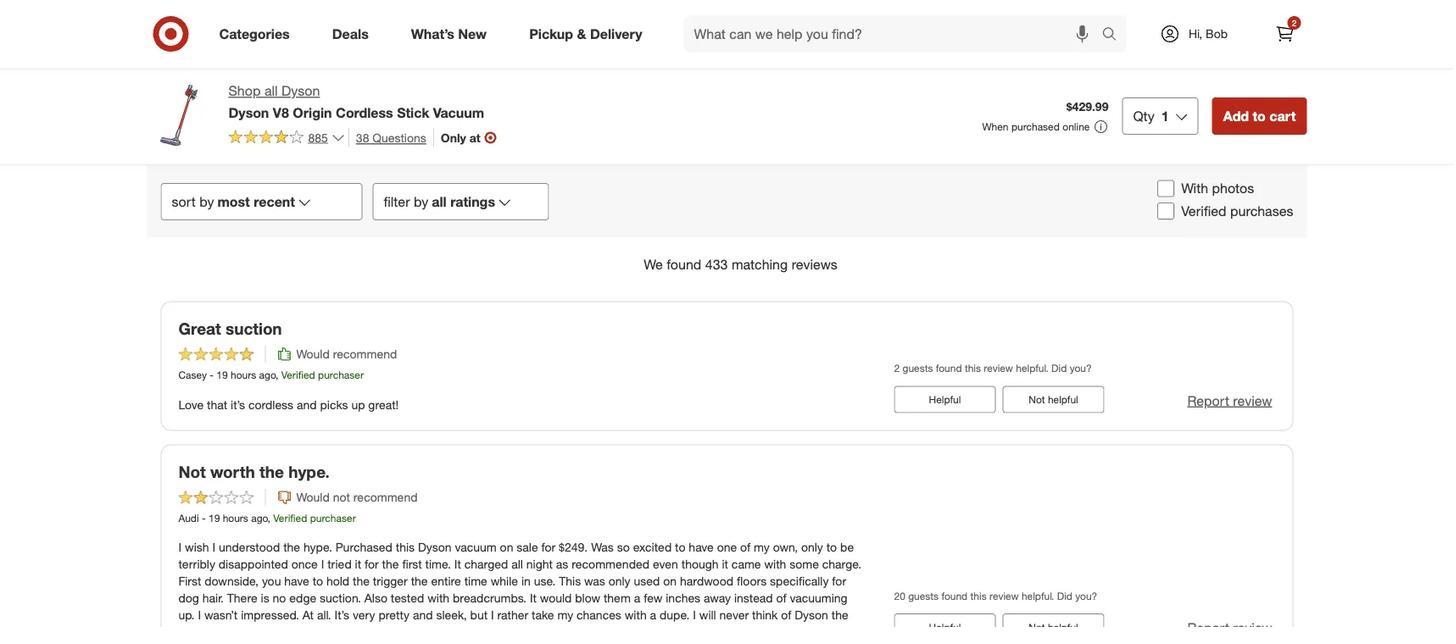Task type: locate. For each thing, give the bounding box(es) containing it.
, up the understood
[[268, 513, 270, 525]]

0 vertical spatial all
[[265, 83, 278, 99]]

up.
[[179, 609, 195, 624]]

new
[[458, 26, 487, 42]]

2
[[1292, 17, 1297, 28], [894, 363, 900, 375]]

to right the add
[[1253, 108, 1266, 124]]

helpful. for not worth the hype.
[[1022, 591, 1055, 603]]

- for great
[[210, 370, 214, 382]]

- for not
[[202, 513, 206, 525]]

0 horizontal spatial it
[[454, 558, 461, 573]]

1 horizontal spatial 2
[[1292, 17, 1297, 28]]

have up though on the bottom of the page
[[689, 541, 714, 556]]

0 horizontal spatial by
[[200, 194, 214, 210]]

1 horizontal spatial ,
[[276, 370, 278, 382]]

2 horizontal spatial all
[[512, 558, 523, 573]]

you?
[[1070, 363, 1092, 375], [1076, 591, 1098, 603]]

would left not
[[296, 491, 330, 506]]

see more review images
[[1041, 5, 1117, 37]]

in
[[522, 575, 531, 590]]

0 horizontal spatial only
[[609, 575, 631, 590]]

1 vertical spatial this
[[396, 541, 415, 556]]

1 vertical spatial helpful.
[[1022, 591, 1055, 603]]

with down few
[[625, 609, 647, 624]]

433
[[705, 257, 728, 273]]

suction
[[226, 320, 282, 339]]

0 horizontal spatial for
[[365, 558, 379, 573]]

a down few
[[650, 609, 657, 624]]

1 vertical spatial would
[[296, 491, 330, 506]]

guest review image 5 of 12, zoom in image
[[787, 0, 893, 74]]

hype. inside i wish i understood the hype. purchased this dyson vacuum on sale for $249. was so excited to have one of my own, only to be terribly disappointed once i tried it for the first time. it charged all night as recommended even though it came with some charge. first downside, you have to hold the trigger the entire time while in use. this was only used on hardwood floors specifically for dog hair. there is no edge suction. also tested with breadcrumbs. it would blow them a few inches away instead of vacuuming up. i wasn't impressed. at all. it's very pretty and sleek, but i rather take my chances with a dupe. i will never think of dyson the same.
[[304, 541, 332, 556]]

inches
[[666, 592, 701, 607]]

i left tried
[[321, 558, 324, 573]]

hours up it's
[[231, 370, 256, 382]]

guest review image 3 of 12, zoom in image
[[548, 0, 654, 74]]

0 vertical spatial my
[[754, 541, 770, 556]]

0 vertical spatial with
[[765, 558, 787, 573]]

0 vertical spatial -
[[210, 370, 214, 382]]

2 horizontal spatial with
[[765, 558, 787, 573]]

i left will
[[693, 609, 696, 624]]

with down own,
[[765, 558, 787, 573]]

it right time.
[[454, 558, 461, 573]]

-
[[210, 370, 214, 382], [202, 513, 206, 525]]

guests right 20
[[909, 591, 939, 603]]

1 horizontal spatial -
[[210, 370, 214, 382]]

it down one at the bottom
[[722, 558, 729, 573]]

2 vertical spatial all
[[512, 558, 523, 573]]

guests
[[903, 363, 933, 375], [909, 591, 939, 603]]

would for not worth the hype.
[[296, 491, 330, 506]]

that
[[207, 398, 227, 412]]

1 vertical spatial it
[[530, 592, 537, 607]]

great!
[[368, 398, 399, 412]]

a left few
[[634, 592, 641, 607]]

by for filter by
[[414, 194, 428, 210]]

my up came
[[754, 541, 770, 556]]

2 vertical spatial of
[[781, 609, 792, 624]]

same.
[[179, 626, 210, 628]]

2 it from the left
[[722, 558, 729, 573]]

edge
[[289, 592, 316, 607]]

1 horizontal spatial it
[[722, 558, 729, 573]]

0 vertical spatial found
[[667, 257, 702, 273]]

hype. up would not recommend
[[289, 463, 330, 482]]

image of dyson v8 origin cordless stick vacuum image
[[147, 81, 215, 149]]

this up helpful button
[[965, 363, 981, 375]]

1 vertical spatial verified
[[281, 370, 315, 382]]

wish
[[185, 541, 209, 556]]

2 for 2
[[1292, 17, 1297, 28]]

purchaser down would recommend
[[318, 370, 364, 382]]

hours up the understood
[[223, 513, 248, 525]]

have up edge
[[284, 575, 309, 590]]

helpful button
[[894, 387, 996, 414]]

1 horizontal spatial all
[[432, 194, 447, 210]]

would up casey - 19 hours ago , verified purchaser
[[296, 347, 330, 362]]

0 vertical spatial guests
[[903, 363, 933, 375]]

1 vertical spatial -
[[202, 513, 206, 525]]

0 vertical spatial purchaser
[[318, 370, 364, 382]]

casey
[[179, 370, 207, 382]]

2 by from the left
[[414, 194, 428, 210]]

dog
[[179, 592, 199, 607]]

20
[[894, 591, 906, 603]]

very
[[353, 609, 375, 624]]

1 horizontal spatial and
[[413, 609, 433, 624]]

for down charge.
[[832, 575, 846, 590]]

1 horizontal spatial it
[[530, 592, 537, 607]]

will
[[700, 609, 716, 624]]

0 vertical spatial and
[[297, 398, 317, 412]]

and left picks
[[297, 398, 317, 412]]

first
[[402, 558, 422, 573]]

delivery
[[590, 26, 642, 42]]

purchaser down not
[[310, 513, 356, 525]]

0 vertical spatial did
[[1052, 363, 1067, 375]]

2 link
[[1267, 15, 1304, 53]]

2 horizontal spatial for
[[832, 575, 846, 590]]

helpful. for great suction
[[1016, 363, 1049, 375]]

recommend right not
[[353, 491, 418, 506]]

verified up once
[[273, 513, 307, 525]]

ago up cordless
[[259, 370, 276, 382]]

search button
[[1095, 15, 1135, 56]]

19 right casey on the left
[[217, 370, 228, 382]]

19 right audi
[[209, 513, 220, 525]]

pickup & delivery link
[[515, 15, 664, 53]]

this up first at left bottom
[[396, 541, 415, 556]]

to up even
[[675, 541, 686, 556]]

my down would
[[558, 609, 573, 624]]

2 vertical spatial for
[[832, 575, 846, 590]]

only up some
[[801, 541, 823, 556]]

0 vertical spatial hype.
[[289, 463, 330, 482]]

0 vertical spatial 19
[[217, 370, 228, 382]]

0 vertical spatial helpful.
[[1016, 363, 1049, 375]]

2 would from the top
[[296, 491, 330, 506]]

1 vertical spatial and
[[413, 609, 433, 624]]

0 vertical spatial ago
[[259, 370, 276, 382]]

1 vertical spatial did
[[1057, 591, 1073, 603]]

a
[[634, 592, 641, 607], [650, 609, 657, 624]]

review inside the see more review images
[[1041, 22, 1076, 37]]

1 vertical spatial purchaser
[[310, 513, 356, 525]]

1 vertical spatial hype.
[[304, 541, 332, 556]]

1 vertical spatial found
[[936, 363, 962, 375]]

purchaser
[[318, 370, 364, 382], [310, 513, 356, 525]]

guest review image 4 of 12, zoom in image
[[667, 0, 774, 74]]

0 vertical spatial on
[[500, 541, 513, 556]]

by right sort
[[200, 194, 214, 210]]

of right think
[[781, 609, 792, 624]]

0 horizontal spatial ,
[[268, 513, 270, 525]]

for down 'purchased'
[[365, 558, 379, 573]]

1 by from the left
[[200, 194, 214, 210]]

love that it's cordless and picks up great!
[[179, 398, 399, 412]]

on left the sale
[[500, 541, 513, 556]]

verified
[[1182, 203, 1227, 220], [281, 370, 315, 382], [273, 513, 307, 525]]

you? for not worth the hype.
[[1076, 591, 1098, 603]]

0 vertical spatial not
[[1029, 394, 1045, 407]]

1 vertical spatial only
[[609, 575, 631, 590]]

instead
[[734, 592, 773, 607]]

1 vertical spatial on
[[664, 575, 677, 590]]

categories link
[[205, 15, 311, 53]]

helpful
[[1048, 394, 1079, 407]]

recommend up up
[[333, 347, 397, 362]]

2 vertical spatial verified
[[273, 513, 307, 525]]

guests for great suction
[[903, 363, 933, 375]]

we found 433 matching reviews
[[644, 257, 838, 273]]

ago for suction
[[259, 370, 276, 382]]

hype. up once
[[304, 541, 332, 556]]

0 vertical spatial have
[[689, 541, 714, 556]]

2 guests found this review helpful. did you?
[[894, 363, 1092, 375]]

did
[[1052, 363, 1067, 375], [1057, 591, 1073, 603]]

0 horizontal spatial 2
[[894, 363, 900, 375]]

1 vertical spatial my
[[558, 609, 573, 624]]

What can we help you find? suggestions appear below search field
[[684, 15, 1106, 53]]

1 horizontal spatial not
[[1029, 394, 1045, 407]]

1 horizontal spatial a
[[650, 609, 657, 624]]

1 vertical spatial you?
[[1076, 591, 1098, 603]]

great suction
[[179, 320, 282, 339]]

1 would from the top
[[296, 347, 330, 362]]

not left worth
[[179, 463, 206, 482]]

this right 20
[[971, 591, 987, 603]]

by right filter
[[414, 194, 428, 210]]

dyson up origin
[[282, 83, 320, 99]]

report
[[1188, 393, 1230, 410]]

1 vertical spatial 19
[[209, 513, 220, 525]]

0 vertical spatial would
[[296, 347, 330, 362]]

purchases
[[1231, 203, 1294, 220]]

found right the we
[[667, 257, 702, 273]]

only up them
[[609, 575, 631, 590]]

i left wish
[[179, 541, 182, 556]]

of up came
[[740, 541, 751, 556]]

1 it from the left
[[355, 558, 361, 573]]

all up in
[[512, 558, 523, 573]]

1 horizontal spatial have
[[689, 541, 714, 556]]

0 horizontal spatial all
[[265, 83, 278, 99]]

verified down with
[[1182, 203, 1227, 220]]

0 horizontal spatial it
[[355, 558, 361, 573]]

for up the night
[[542, 541, 556, 556]]

take
[[532, 609, 554, 624]]

1 vertical spatial with
[[428, 592, 450, 607]]

hi,
[[1189, 26, 1203, 41]]

1 horizontal spatial by
[[414, 194, 428, 210]]

0 vertical spatial hours
[[231, 370, 256, 382]]

it's
[[231, 398, 245, 412]]

guest review image 6 of 12, zoom in image
[[907, 0, 1013, 74]]

0 vertical spatial you?
[[1070, 363, 1092, 375]]

1 horizontal spatial only
[[801, 541, 823, 556]]

matching
[[732, 257, 788, 273]]

recommend
[[333, 347, 397, 362], [353, 491, 418, 506]]

1 vertical spatial ago
[[251, 513, 268, 525]]

- right casey on the left
[[210, 370, 214, 382]]

there
[[227, 592, 258, 607]]

0 vertical spatial a
[[634, 592, 641, 607]]

sale
[[517, 541, 538, 556]]

0 horizontal spatial -
[[202, 513, 206, 525]]

all up the v8
[[265, 83, 278, 99]]

all left ratings
[[432, 194, 447, 210]]

worth
[[210, 463, 255, 482]]

2 right bob
[[1292, 17, 1297, 28]]

0 vertical spatial of
[[740, 541, 751, 556]]

,
[[276, 370, 278, 382], [268, 513, 270, 525]]

1 vertical spatial not
[[179, 463, 206, 482]]

this for great suction
[[965, 363, 981, 375]]

guests up helpful
[[903, 363, 933, 375]]

0 horizontal spatial not
[[179, 463, 206, 482]]

not
[[333, 491, 350, 506]]

0 vertical spatial verified
[[1182, 203, 1227, 220]]

not inside not helpful 'button'
[[1029, 394, 1045, 407]]

verified for great suction
[[281, 370, 315, 382]]

, up cordless
[[276, 370, 278, 382]]

photos
[[1212, 181, 1255, 197]]

with
[[1182, 181, 1209, 197]]

ago up the understood
[[251, 513, 268, 525]]

have
[[689, 541, 714, 556], [284, 575, 309, 590]]

with down the entire
[[428, 592, 450, 607]]

entire
[[431, 575, 461, 590]]

1 vertical spatial hours
[[223, 513, 248, 525]]

never
[[720, 609, 749, 624]]

1 horizontal spatial for
[[542, 541, 556, 556]]

2 vertical spatial with
[[625, 609, 647, 624]]

- right audi
[[202, 513, 206, 525]]

and down tested in the left of the page
[[413, 609, 433, 624]]

questions
[[373, 130, 426, 145]]

, for suction
[[276, 370, 278, 382]]

though
[[682, 558, 719, 573]]

purchaser for great suction
[[318, 370, 364, 382]]

1 vertical spatial have
[[284, 575, 309, 590]]

1 vertical spatial recommend
[[353, 491, 418, 506]]

it down 'purchased'
[[355, 558, 361, 573]]

1 vertical spatial 2
[[894, 363, 900, 375]]

1 vertical spatial ,
[[268, 513, 270, 525]]

1 vertical spatial a
[[650, 609, 657, 624]]

this inside i wish i understood the hype. purchased this dyson vacuum on sale for $249. was so excited to have one of my own, only to be terribly disappointed once i tried it for the first time. it charged all night as recommended even though it came with some charge. first downside, you have to hold the trigger the entire time while in use. this was only used on hardwood floors specifically for dog hair. there is no edge suction. also tested with breadcrumbs. it would blow them a few inches away instead of vacuuming up. i wasn't impressed. at all. it's very pretty and sleek, but i rather take my chances with a dupe. i will never think of dyson the same.
[[396, 541, 415, 556]]

the up trigger
[[382, 558, 399, 573]]

to
[[1253, 108, 1266, 124], [675, 541, 686, 556], [827, 541, 837, 556], [313, 575, 323, 590]]

all inside i wish i understood the hype. purchased this dyson vacuum on sale for $249. was so excited to have one of my own, only to be terribly disappointed once i tried it for the first time. it charged all night as recommended even though it came with some charge. first downside, you have to hold the trigger the entire time while in use. this was only used on hardwood floors specifically for dog hair. there is no edge suction. also tested with breadcrumbs. it would blow them a few inches away instead of vacuuming up. i wasn't impressed. at all. it's very pretty and sleek, but i rather take my chances with a dupe. i will never think of dyson the same.
[[512, 558, 523, 573]]

was
[[584, 575, 605, 590]]

0 vertical spatial this
[[965, 363, 981, 375]]

on
[[500, 541, 513, 556], [664, 575, 677, 590]]

0 horizontal spatial a
[[634, 592, 641, 607]]

the down first at left bottom
[[411, 575, 428, 590]]

found up helpful
[[936, 363, 962, 375]]

2 vertical spatial this
[[971, 591, 987, 603]]

of up think
[[776, 592, 787, 607]]

pretty
[[379, 609, 410, 624]]

shop all dyson dyson v8 origin cordless stick vacuum
[[229, 83, 484, 121]]

dyson
[[282, 83, 320, 99], [229, 104, 269, 121], [418, 541, 452, 556], [795, 609, 828, 624]]

verified for not worth the hype.
[[273, 513, 307, 525]]

1 horizontal spatial on
[[664, 575, 677, 590]]

0 vertical spatial 2
[[1292, 17, 1297, 28]]

885
[[308, 130, 328, 145]]

on down even
[[664, 575, 677, 590]]

ago
[[259, 370, 276, 382], [251, 513, 268, 525]]

it's
[[335, 609, 349, 624]]

at
[[303, 609, 314, 624]]

the right worth
[[260, 463, 284, 482]]

2 up helpful button
[[894, 363, 900, 375]]

0 vertical spatial ,
[[276, 370, 278, 382]]

1 horizontal spatial my
[[754, 541, 770, 556]]

origin
[[293, 104, 332, 121]]

0 horizontal spatial my
[[558, 609, 573, 624]]

0 vertical spatial recommend
[[333, 347, 397, 362]]

all
[[265, 83, 278, 99], [432, 194, 447, 210], [512, 558, 523, 573]]

not for not helpful
[[1029, 394, 1045, 407]]

not left helpful
[[1029, 394, 1045, 407]]

would recommend
[[296, 347, 397, 362]]

2 vertical spatial found
[[942, 591, 968, 603]]

found right 20
[[942, 591, 968, 603]]

verified up love that it's cordless and picks up great!
[[281, 370, 315, 382]]

0 horizontal spatial and
[[297, 398, 317, 412]]

not for not worth the hype.
[[179, 463, 206, 482]]

this
[[965, 363, 981, 375], [396, 541, 415, 556], [971, 591, 987, 603]]

0 vertical spatial for
[[542, 541, 556, 556]]

guest review image 2 of 12, zoom in image
[[428, 0, 534, 74]]

it down in
[[530, 592, 537, 607]]

1 vertical spatial guests
[[909, 591, 939, 603]]

this for not worth the hype.
[[971, 591, 987, 603]]



Task type: vqa. For each thing, say whether or not it's contained in the screenshot.
See more review images
yes



Task type: describe. For each thing, give the bounding box(es) containing it.
first
[[179, 575, 201, 590]]

not worth the hype.
[[179, 463, 330, 482]]

Verified purchases checkbox
[[1158, 203, 1175, 220]]

1 vertical spatial for
[[365, 558, 379, 573]]

the up once
[[283, 541, 300, 556]]

understood
[[219, 541, 280, 556]]

ago for worth
[[251, 513, 268, 525]]

we
[[644, 257, 663, 273]]

i up same.
[[198, 609, 201, 624]]

downside,
[[205, 575, 259, 590]]

to left 'be'
[[827, 541, 837, 556]]

vacuum
[[455, 541, 497, 556]]

dyson up time.
[[418, 541, 452, 556]]

some
[[790, 558, 819, 573]]

shop
[[229, 83, 261, 99]]

pickup
[[529, 26, 573, 42]]

to left hold
[[313, 575, 323, 590]]

20 guests found this review helpful. did you?
[[894, 591, 1098, 603]]

most
[[218, 194, 250, 210]]

found for great suction
[[936, 363, 962, 375]]

see more review images button
[[1026, 0, 1132, 74]]

qty
[[1133, 108, 1155, 124]]

sort by most recent
[[172, 194, 295, 210]]

0 horizontal spatial have
[[284, 575, 309, 590]]

hours for suction
[[231, 370, 256, 382]]

1 vertical spatial of
[[776, 592, 787, 607]]

hi, bob
[[1189, 26, 1228, 41]]

1 vertical spatial all
[[432, 194, 447, 210]]

vacuum
[[433, 104, 484, 121]]

0 vertical spatial only
[[801, 541, 823, 556]]

recent
[[254, 194, 295, 210]]

what's
[[411, 26, 455, 42]]

With photos checkbox
[[1158, 181, 1175, 197]]

categories
[[219, 26, 290, 42]]

did for not worth the hype.
[[1057, 591, 1073, 603]]

by for sort by
[[200, 194, 214, 210]]

dyson down vacuuming
[[795, 609, 828, 624]]

reviews
[[792, 257, 838, 273]]

filter by all ratings
[[384, 194, 495, 210]]

would not recommend
[[296, 491, 418, 506]]

charged
[[465, 558, 508, 573]]

report review
[[1188, 393, 1273, 410]]

purchased
[[336, 541, 393, 556]]

recommended
[[572, 558, 650, 573]]

floors
[[737, 575, 767, 590]]

the down vacuuming
[[832, 609, 849, 624]]

the up also
[[353, 575, 370, 590]]

hours for worth
[[223, 513, 248, 525]]

impressed.
[[241, 609, 299, 624]]

use.
[[534, 575, 556, 590]]

them
[[604, 592, 631, 607]]

came
[[732, 558, 761, 573]]

be
[[841, 541, 854, 556]]

dyson down shop
[[229, 104, 269, 121]]

i right wish
[[212, 541, 215, 556]]

, for worth
[[268, 513, 270, 525]]

is
[[261, 592, 269, 607]]

1
[[1162, 108, 1169, 124]]

purchased
[[1012, 120, 1060, 133]]

0 horizontal spatial on
[[500, 541, 513, 556]]

deals link
[[318, 15, 390, 53]]

images
[[1079, 22, 1117, 37]]

guest review image 1 of 12, zoom in image
[[309, 0, 415, 74]]

verified purchases
[[1182, 203, 1294, 220]]

deals
[[332, 26, 369, 42]]

all inside shop all dyson dyson v8 origin cordless stick vacuum
[[265, 83, 278, 99]]

specifically
[[770, 575, 829, 590]]

not helpful button
[[1003, 387, 1105, 414]]

no
[[273, 592, 286, 607]]

disappointed
[[219, 558, 288, 573]]

audi - 19 hours ago , verified purchaser
[[179, 513, 356, 525]]

great
[[179, 320, 221, 339]]

cordless
[[248, 398, 294, 412]]

2 for 2 guests found this review helpful. did you?
[[894, 363, 900, 375]]

picks
[[320, 398, 348, 412]]

stick
[[397, 104, 429, 121]]

up
[[351, 398, 365, 412]]

cart
[[1270, 108, 1296, 124]]

guests for not worth the hype.
[[909, 591, 939, 603]]

1 horizontal spatial with
[[625, 609, 647, 624]]

purchaser for not worth the hype.
[[310, 513, 356, 525]]

review inside button
[[1234, 393, 1273, 410]]

online
[[1063, 120, 1090, 133]]

did for great suction
[[1052, 363, 1067, 375]]

19 for suction
[[217, 370, 228, 382]]

i wish i understood the hype. purchased this dyson vacuum on sale for $249. was so excited to have one of my own, only to be terribly disappointed once i tried it for the first time. it charged all night as recommended even though it came with some charge. first downside, you have to hold the trigger the entire time while in use. this was only used on hardwood floors specifically for dog hair. there is no edge suction. also tested with breadcrumbs. it would blow them a few inches away instead of vacuuming up. i wasn't impressed. at all. it's very pretty and sleek, but i rather take my chances with a dupe. i will never think of dyson the same.
[[179, 541, 862, 628]]

audi
[[179, 513, 199, 525]]

19 for worth
[[209, 513, 220, 525]]

not helpful
[[1029, 394, 1079, 407]]

bob
[[1206, 26, 1228, 41]]

you
[[262, 575, 281, 590]]

casey - 19 hours ago , verified purchaser
[[179, 370, 364, 382]]

to inside button
[[1253, 108, 1266, 124]]

sort
[[172, 194, 196, 210]]

sleek,
[[436, 609, 467, 624]]

0 horizontal spatial with
[[428, 592, 450, 607]]

you? for great suction
[[1070, 363, 1092, 375]]

add
[[1224, 108, 1249, 124]]

but
[[470, 609, 488, 624]]

and inside i wish i understood the hype. purchased this dyson vacuum on sale for $249. was so excited to have one of my own, only to be terribly disappointed once i tried it for the first time. it charged all night as recommended even though it came with some charge. first downside, you have to hold the trigger the entire time while in use. this was only used on hardwood floors specifically for dog hair. there is no edge suction. also tested with breadcrumbs. it would blow them a few inches away instead of vacuuming up. i wasn't impressed. at all. it's very pretty and sleek, but i rather take my chances with a dupe. i will never think of dyson the same.
[[413, 609, 433, 624]]

would
[[540, 592, 572, 607]]

used
[[634, 575, 660, 590]]

885 link
[[229, 128, 345, 149]]

i right but
[[491, 609, 494, 624]]

one
[[717, 541, 737, 556]]

when purchased online
[[982, 120, 1090, 133]]

see
[[1054, 5, 1074, 20]]

38
[[356, 130, 369, 145]]

0 vertical spatial it
[[454, 558, 461, 573]]

at
[[470, 130, 481, 145]]

found for not worth the hype.
[[942, 591, 968, 603]]

as
[[556, 558, 569, 573]]

terribly
[[179, 558, 215, 573]]

breadcrumbs.
[[453, 592, 527, 607]]

this
[[559, 575, 581, 590]]

vacuuming
[[790, 592, 848, 607]]

with photos
[[1182, 181, 1255, 197]]

trigger
[[373, 575, 408, 590]]

would for great suction
[[296, 347, 330, 362]]

cordless
[[336, 104, 393, 121]]

$429.99
[[1067, 99, 1109, 114]]



